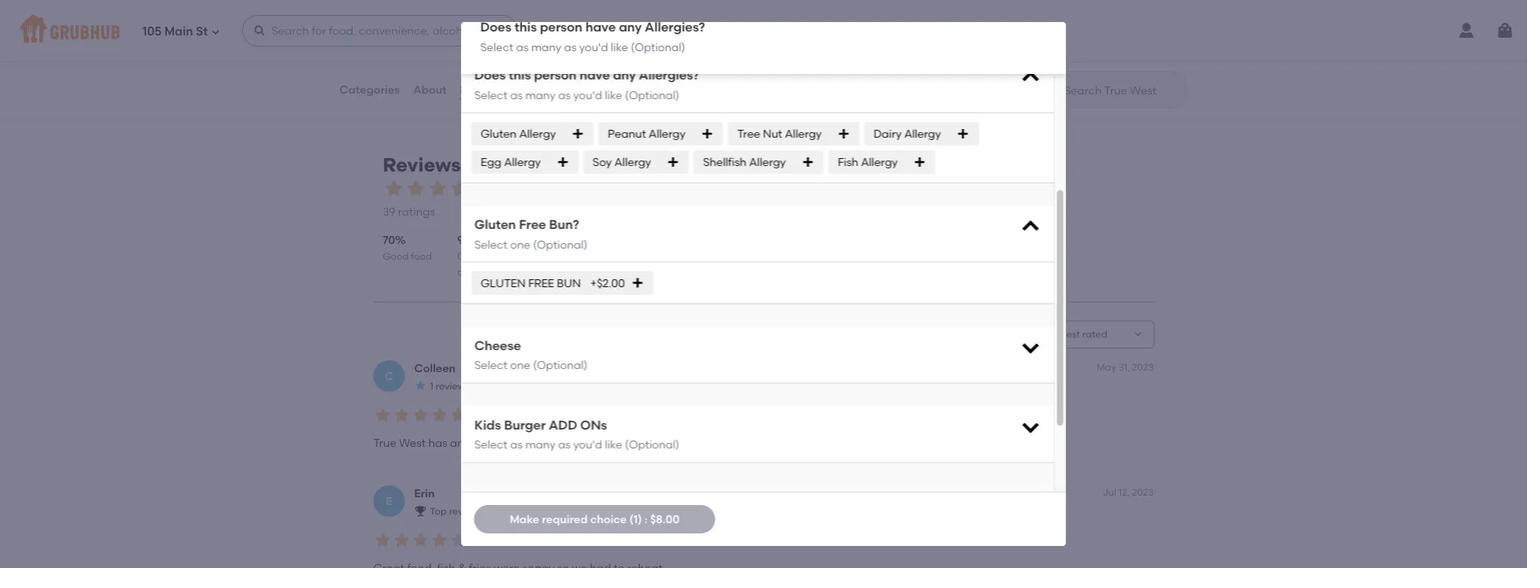 Task type: describe. For each thing, give the bounding box(es) containing it.
kitchen
[[551, 14, 599, 29]]

39
[[383, 205, 395, 219]]

gluten free bun
[[481, 277, 581, 290]]

(optional) inside 'kids burger add ons select as many as you'd like (optional)'
[[625, 438, 679, 452]]

0 vertical spatial allergies?
[[645, 19, 705, 35]]

west inside "link"
[[643, 14, 674, 29]]

you'd inside 'kids burger add ons select as many as you'd like (optional)'
[[573, 438, 602, 452]]

reviews for true west
[[383, 154, 591, 177]]

top
[[430, 506, 447, 518]]

was
[[661, 437, 683, 450]]

min for concord
[[392, 54, 409, 66]]

delicious
[[685, 437, 732, 450]]

select up gluten allergy
[[474, 89, 507, 102]]

gluten allergy
[[481, 127, 556, 141]]

and
[[735, 437, 756, 450]]

gluten
[[481, 277, 525, 290]]

1 vertical spatial does
[[474, 68, 505, 83]]

ratings for 23 ratings
[[566, 71, 604, 84]]

about button
[[413, 61, 448, 118]]

jul 12, 2023
[[1103, 487, 1154, 498]]

not
[[1078, 54, 1095, 66]]

delivery
[[457, 267, 493, 278]]

1 review
[[430, 381, 465, 392]]

egg allergy
[[481, 156, 541, 169]]

will
[[867, 437, 886, 450]]

subscription pass image for west
[[643, 34, 659, 47]]

subscription pass image for concord
[[362, 34, 378, 47]]

4.17 mi
[[924, 68, 954, 79]]

gluten for free
[[474, 217, 516, 232]]

svg image down stow gulf link
[[1020, 67, 1042, 89]]

1 vertical spatial have
[[579, 68, 610, 83]]

may 31, 2023
[[1097, 362, 1154, 373]]

cheese
[[474, 338, 521, 354]]

country
[[498, 14, 548, 29]]

erin
[[414, 487, 435, 501]]

ratings right enough
[[1134, 54, 1166, 66]]

peanut
[[608, 127, 646, 141]]

79 correct order
[[532, 234, 567, 278]]

1
[[430, 381, 434, 392]]

3.12
[[643, 68, 659, 79]]

as down add
[[558, 438, 570, 452]]

25–35
[[643, 54, 670, 66]]

tree
[[737, 127, 760, 141]]

4.17
[[924, 68, 940, 79]]

mi for concord
[[383, 68, 394, 79]]

(optional) inside gluten free bun? select one (optional)
[[533, 238, 587, 251]]

Search True West search field
[[1063, 83, 1183, 98]]

as down "country" in the top of the page
[[516, 40, 529, 54]]

as down burger at the bottom of page
[[510, 438, 522, 452]]

gulf
[[958, 14, 984, 29]]

choice
[[591, 513, 627, 526]]

main
[[164, 24, 193, 39]]

order
[[532, 267, 557, 278]]

true west has an amazing gluten-free selection! food was delicious and packaged carefully. will be ordering again!
[[373, 437, 987, 450]]

about
[[413, 83, 447, 96]]

reviewer
[[449, 506, 488, 518]]

allergy for fish allergy
[[861, 156, 898, 169]]

select inside cheese select one (optional)
[[474, 359, 507, 372]]

shellfish
[[703, 156, 746, 169]]

village
[[677, 14, 720, 29]]

as down kitchen
[[564, 40, 577, 54]]

select inside 'kids burger add ons select as many as you'd like (optional)'
[[474, 438, 507, 452]]

94
[[457, 234, 470, 247]]

0 vertical spatial does this person have any allergies? select as many as you'd like (optional)
[[481, 19, 705, 54]]

20–30
[[362, 54, 389, 66]]

&
[[485, 14, 495, 29]]

not enough ratings
[[1078, 54, 1166, 66]]

allergy for shellfish allergy
[[749, 156, 786, 169]]

add
[[549, 418, 577, 433]]

select inside gluten free bun? select one (optional)
[[474, 238, 507, 251]]

good
[[383, 251, 409, 262]]

enough
[[1097, 54, 1132, 66]]

allergy for egg allergy
[[504, 156, 541, 169]]

svg image right sort
[[1020, 337, 1042, 359]]

like inside 'kids burger add ons select as many as you'd like (optional)'
[[605, 438, 622, 452]]

0 vertical spatial many
[[531, 40, 562, 54]]

min for west
[[673, 54, 690, 66]]

105
[[142, 24, 162, 39]]

tavern
[[723, 14, 764, 29]]

peanut allergy
[[608, 127, 685, 141]]

trophy icon image
[[414, 505, 427, 518]]

stow gulf
[[924, 14, 984, 29]]

on
[[457, 251, 471, 262]]

25–35 min 3.12 mi
[[643, 54, 690, 79]]

1 horizontal spatial true
[[497, 154, 538, 177]]

concord provisions & country kitchen
[[362, 14, 599, 29]]

gluten-
[[516, 437, 555, 450]]

allergy right nut
[[785, 127, 822, 141]]

23
[[551, 71, 564, 84]]

concord provisions & country kitchen link
[[362, 13, 604, 30]]

packaged
[[759, 437, 814, 450]]

egg
[[481, 156, 501, 169]]

(optional) up 25–35
[[631, 40, 686, 54]]

provisions
[[419, 14, 482, 29]]

sort by:
[[992, 329, 1027, 340]]

dairy
[[874, 127, 902, 141]]

0 horizontal spatial west
[[399, 437, 426, 450]]

reviews for reviews for true west
[[383, 154, 461, 177]]

soy
[[593, 156, 612, 169]]

be
[[889, 437, 903, 450]]

has
[[428, 437, 448, 450]]

79
[[532, 234, 544, 247]]

dairy allergy
[[874, 127, 941, 141]]

bun?
[[549, 217, 579, 232]]

kids
[[474, 418, 501, 433]]

1 vertical spatial many
[[525, 89, 555, 102]]

time
[[473, 251, 494, 262]]

(optional) down 3.12
[[625, 89, 679, 102]]



Task type: locate. For each thing, give the bounding box(es) containing it.
this
[[515, 19, 537, 35], [508, 68, 531, 83]]

free
[[555, 437, 576, 450]]

you'd down kitchen
[[579, 40, 608, 54]]

reviews up 39 ratings
[[383, 154, 461, 177]]

many inside 'kids burger add ons select as many as you'd like (optional)'
[[525, 438, 555, 452]]

person up 23
[[540, 19, 583, 35]]

(optional)
[[631, 40, 686, 54], [625, 89, 679, 102], [533, 238, 587, 251], [533, 359, 587, 372], [625, 438, 679, 452]]

does this person have any allergies? select as many as you'd like (optional)
[[481, 19, 705, 54], [474, 68, 699, 102]]

does this person have any allergies? select as many as you'd like (optional) up 23 ratings
[[481, 19, 705, 54]]

20–30 min 4.92 mi
[[362, 54, 409, 79]]

0 vertical spatial west
[[643, 14, 674, 29]]

0 vertical spatial like
[[611, 40, 628, 54]]

3 mi from the left
[[943, 68, 954, 79]]

1 vertical spatial person
[[534, 68, 576, 83]]

by:
[[1013, 329, 1027, 340]]

+$2.00
[[590, 277, 625, 290]]

0 vertical spatial you'd
[[579, 40, 608, 54]]

free
[[519, 217, 546, 232]]

allergy for soy allergy
[[614, 156, 651, 169]]

1 vertical spatial like
[[605, 89, 622, 102]]

23 ratings
[[551, 71, 604, 84]]

ordering
[[905, 437, 951, 450]]

have up 23 ratings
[[586, 19, 616, 35]]

2 mi from the left
[[662, 68, 674, 79]]

west left 'soy'
[[543, 154, 591, 177]]

stow
[[924, 14, 955, 29]]

select right 94
[[474, 238, 507, 251]]

c
[[385, 370, 394, 383]]

mi right 4.92
[[383, 68, 394, 79]]

94 on time delivery
[[457, 234, 494, 278]]

have
[[586, 19, 616, 35], [579, 68, 610, 83]]

many down burger at the bottom of page
[[525, 438, 555, 452]]

food
[[411, 251, 432, 262]]

$8.00
[[650, 513, 680, 526]]

allergy right dairy
[[904, 127, 941, 141]]

0 vertical spatial this
[[515, 19, 537, 35]]

gluten
[[481, 127, 516, 141], [474, 217, 516, 232]]

0 vertical spatial does
[[481, 19, 512, 35]]

0 horizontal spatial true
[[373, 437, 397, 450]]

allergy down nut
[[749, 156, 786, 169]]

one inside cheese select one (optional)
[[510, 359, 530, 372]]

ratings for 6 ratings
[[848, 71, 885, 84]]

2023 right 31,
[[1132, 362, 1154, 373]]

person
[[540, 19, 583, 35], [534, 68, 576, 83]]

bowls
[[665, 34, 691, 46]]

cheese select one (optional)
[[474, 338, 587, 372]]

31,
[[1119, 362, 1130, 373]]

0 vertical spatial person
[[540, 19, 583, 35]]

2 subscription pass image from the left
[[643, 34, 659, 47]]

2 horizontal spatial mi
[[943, 68, 954, 79]]

allergy for dairy allergy
[[904, 127, 941, 141]]

ratings right 6 at the top right of page
[[848, 71, 885, 84]]

1 horizontal spatial subscription pass image
[[643, 34, 659, 47]]

west left has
[[399, 437, 426, 450]]

tree nut allergy
[[737, 127, 822, 141]]

ratings for 39 ratings
[[398, 205, 435, 219]]

bun
[[557, 277, 581, 290]]

svg image right +$2.00
[[631, 277, 644, 290]]

0 vertical spatial 2023
[[1132, 362, 1154, 373]]

svg image
[[1020, 67, 1042, 89], [571, 128, 584, 140], [701, 128, 714, 140], [837, 128, 850, 140], [556, 156, 569, 169], [667, 156, 679, 169], [631, 277, 644, 290], [1020, 337, 1042, 359]]

0 vertical spatial one
[[510, 238, 530, 251]]

(optional) inside cheese select one (optional)
[[533, 359, 587, 372]]

review
[[436, 381, 465, 392]]

2 min from the left
[[673, 54, 690, 66]]

min inside '25–35 min 3.12 mi'
[[673, 54, 690, 66]]

allergy
[[519, 127, 556, 141], [649, 127, 685, 141], [785, 127, 822, 141], [904, 127, 941, 141], [504, 156, 541, 169], [614, 156, 651, 169], [749, 156, 786, 169], [861, 156, 898, 169]]

allergy up egg allergy
[[519, 127, 556, 141]]

70 good food
[[383, 234, 432, 262]]

jul
[[1103, 487, 1117, 498]]

nut
[[763, 127, 782, 141]]

1 vertical spatial true
[[373, 437, 397, 450]]

mi for west
[[662, 68, 674, 79]]

1 vertical spatial gluten
[[474, 217, 516, 232]]

stow gulf link
[[924, 13, 1166, 30]]

true
[[497, 154, 538, 177], [373, 437, 397, 450]]

as right reviews button
[[510, 89, 522, 102]]

1 2023 from the top
[[1132, 362, 1154, 373]]

carefully.
[[817, 437, 864, 450]]

1 vertical spatial you'd
[[573, 89, 602, 102]]

0 vertical spatial have
[[586, 19, 616, 35]]

allergies?
[[645, 19, 705, 35], [639, 68, 699, 83]]

1 vertical spatial allergies?
[[639, 68, 699, 83]]

39 ratings
[[383, 205, 435, 219]]

one left 79
[[510, 238, 530, 251]]

0 vertical spatial gluten
[[481, 127, 516, 141]]

free
[[528, 277, 554, 290]]

soy allergy
[[593, 156, 651, 169]]

make required choice (1) : $8.00
[[510, 513, 680, 526]]

this left 23
[[508, 68, 531, 83]]

svg image
[[1496, 21, 1515, 40], [253, 24, 266, 37], [211, 27, 220, 37], [957, 128, 969, 140], [802, 156, 814, 169], [913, 156, 926, 169], [1020, 216, 1042, 238], [1020, 416, 1042, 438]]

burger
[[504, 418, 546, 433]]

allergies? down 25–35
[[639, 68, 699, 83]]

you'd
[[579, 40, 608, 54], [573, 89, 602, 102], [573, 438, 602, 452]]

allergy right peanut
[[649, 127, 685, 141]]

select down &
[[481, 40, 514, 54]]

1 vertical spatial west
[[543, 154, 591, 177]]

subscription pass image
[[362, 34, 378, 47], [643, 34, 659, 47]]

1 vertical spatial 2023
[[1132, 487, 1154, 498]]

(optional) down bun? in the left top of the page
[[533, 238, 587, 251]]

you'd down ons
[[573, 438, 602, 452]]

12,
[[1119, 487, 1130, 498]]

ratings right 23
[[566, 71, 604, 84]]

:
[[645, 513, 648, 526]]

min inside 20–30 min 4.92 mi
[[392, 54, 409, 66]]

mi inside '25–35 min 3.12 mi'
[[662, 68, 674, 79]]

min down the sandwich
[[392, 54, 409, 66]]

allergy for peanut allergy
[[649, 127, 685, 141]]

1 horizontal spatial west
[[543, 154, 591, 177]]

2 vertical spatial like
[[605, 438, 622, 452]]

st
[[196, 24, 208, 39]]

this right &
[[515, 19, 537, 35]]

subscription pass image up 25–35
[[643, 34, 659, 47]]

svg image left 'soy'
[[556, 156, 569, 169]]

2 one from the top
[[510, 359, 530, 372]]

1 horizontal spatial mi
[[662, 68, 674, 79]]

(optional) left delicious
[[625, 438, 679, 452]]

does this person have any allergies? select as many as you'd like (optional) up peanut
[[474, 68, 699, 102]]

mi right 4.17 on the right of the page
[[943, 68, 954, 79]]

4.92
[[362, 68, 380, 79]]

1 vertical spatial does this person have any allergies? select as many as you'd like (optional)
[[474, 68, 699, 102]]

svg image up fish
[[837, 128, 850, 140]]

categories button
[[339, 61, 401, 118]]

reviews inside button
[[460, 83, 504, 96]]

reviews right about
[[460, 83, 504, 96]]

1 min from the left
[[392, 54, 409, 66]]

(1)
[[630, 513, 642, 526]]

food
[[632, 437, 659, 450]]

any left bowls
[[619, 19, 642, 35]]

gluten up the egg
[[481, 127, 516, 141]]

ratings right 39
[[398, 205, 435, 219]]

mi right 3.12
[[662, 68, 674, 79]]

1 horizontal spatial min
[[673, 54, 690, 66]]

0 horizontal spatial mi
[[383, 68, 394, 79]]

reviews button
[[459, 61, 505, 118]]

categories
[[340, 83, 400, 96]]

select down cheese
[[474, 359, 507, 372]]

may
[[1097, 362, 1117, 373]]

any left 3.12
[[613, 68, 636, 83]]

1 subscription pass image from the left
[[362, 34, 378, 47]]

(optional) up add
[[533, 359, 587, 372]]

min down bowls
[[673, 54, 690, 66]]

2023 for colleen
[[1132, 362, 1154, 373]]

svg image left peanut
[[571, 128, 584, 140]]

again!
[[953, 437, 987, 450]]

gluten inside gluten free bun? select one (optional)
[[474, 217, 516, 232]]

allergy down peanut
[[614, 156, 651, 169]]

0 horizontal spatial min
[[392, 54, 409, 66]]

true down gluten allergy
[[497, 154, 538, 177]]

0 horizontal spatial subscription pass image
[[362, 34, 378, 47]]

select down kids
[[474, 438, 507, 452]]

fish allergy
[[838, 156, 898, 169]]

reviews for reviews
[[460, 83, 504, 96]]

have right 23
[[579, 68, 610, 83]]

svg image up shellfish
[[701, 128, 714, 140]]

search icon image
[[1039, 80, 1058, 99]]

2 vertical spatial many
[[525, 438, 555, 452]]

sort
[[992, 329, 1011, 340]]

2 horizontal spatial west
[[643, 14, 674, 29]]

as down 23
[[558, 89, 570, 102]]

does
[[481, 19, 512, 35], [474, 68, 505, 83]]

70
[[383, 234, 395, 247]]

person down kitchen
[[534, 68, 576, 83]]

west village tavern link
[[643, 13, 885, 30]]

star icon image
[[541, 53, 553, 66], [566, 53, 578, 66], [383, 178, 405, 200], [405, 178, 427, 200], [427, 178, 449, 200], [449, 178, 471, 200], [449, 178, 471, 200], [471, 178, 493, 200], [414, 380, 427, 393], [373, 406, 392, 425], [392, 406, 411, 425], [411, 406, 430, 425], [430, 406, 449, 425], [449, 406, 468, 425], [373, 531, 392, 550], [392, 531, 411, 550], [411, 531, 430, 550], [430, 531, 449, 550], [449, 531, 468, 550]]

allergy down gluten allergy
[[504, 156, 541, 169]]

gluten up 'time' at the top of page
[[474, 217, 516, 232]]

1 vertical spatial one
[[510, 359, 530, 372]]

2023
[[1132, 362, 1154, 373], [1132, 487, 1154, 498]]

mi inside 20–30 min 4.92 mi
[[383, 68, 394, 79]]

you'd down 23 ratings
[[573, 89, 602, 102]]

2 vertical spatial you'd
[[573, 438, 602, 452]]

west up bowls
[[643, 14, 674, 29]]

105 main st
[[142, 24, 208, 39]]

0 vertical spatial reviews
[[460, 83, 504, 96]]

1 one from the top
[[510, 238, 530, 251]]

2 vertical spatial west
[[399, 437, 426, 450]]

shellfish allergy
[[703, 156, 786, 169]]

1 vertical spatial any
[[613, 68, 636, 83]]

allergy down dairy
[[861, 156, 898, 169]]

0 vertical spatial true
[[497, 154, 538, 177]]

correct
[[532, 251, 567, 262]]

6 ratings
[[839, 71, 885, 84]]

2 2023 from the top
[[1132, 487, 1154, 498]]

allergy for gluten allergy
[[519, 127, 556, 141]]

west village tavern
[[643, 14, 764, 29]]

1 mi from the left
[[383, 68, 394, 79]]

one inside gluten free bun? select one (optional)
[[510, 238, 530, 251]]

required
[[542, 513, 588, 526]]

many up 23
[[531, 40, 562, 54]]

1 vertical spatial reviews
[[383, 154, 461, 177]]

min
[[392, 54, 409, 66], [673, 54, 690, 66]]

0 vertical spatial any
[[619, 19, 642, 35]]

gluten for allergy
[[481, 127, 516, 141]]

ons
[[580, 418, 607, 433]]

1 vertical spatial this
[[508, 68, 531, 83]]

one down cheese
[[510, 359, 530, 372]]

allergies? up 25–35
[[645, 19, 705, 35]]

subscription pass image up 20–30
[[362, 34, 378, 47]]

2023 right 12, at the bottom right
[[1132, 487, 1154, 498]]

sandwich
[[384, 34, 429, 46]]

true left has
[[373, 437, 397, 450]]

2023 for erin
[[1132, 487, 1154, 498]]

main navigation navigation
[[0, 0, 1528, 61]]

fish
[[838, 156, 858, 169]]

selection!
[[578, 437, 629, 450]]

many down 23
[[525, 89, 555, 102]]

svg image down peanut allergy
[[667, 156, 679, 169]]

gluten free bun? select one (optional)
[[474, 217, 587, 251]]



Task type: vqa. For each thing, say whether or not it's contained in the screenshot.
profile link at left
no



